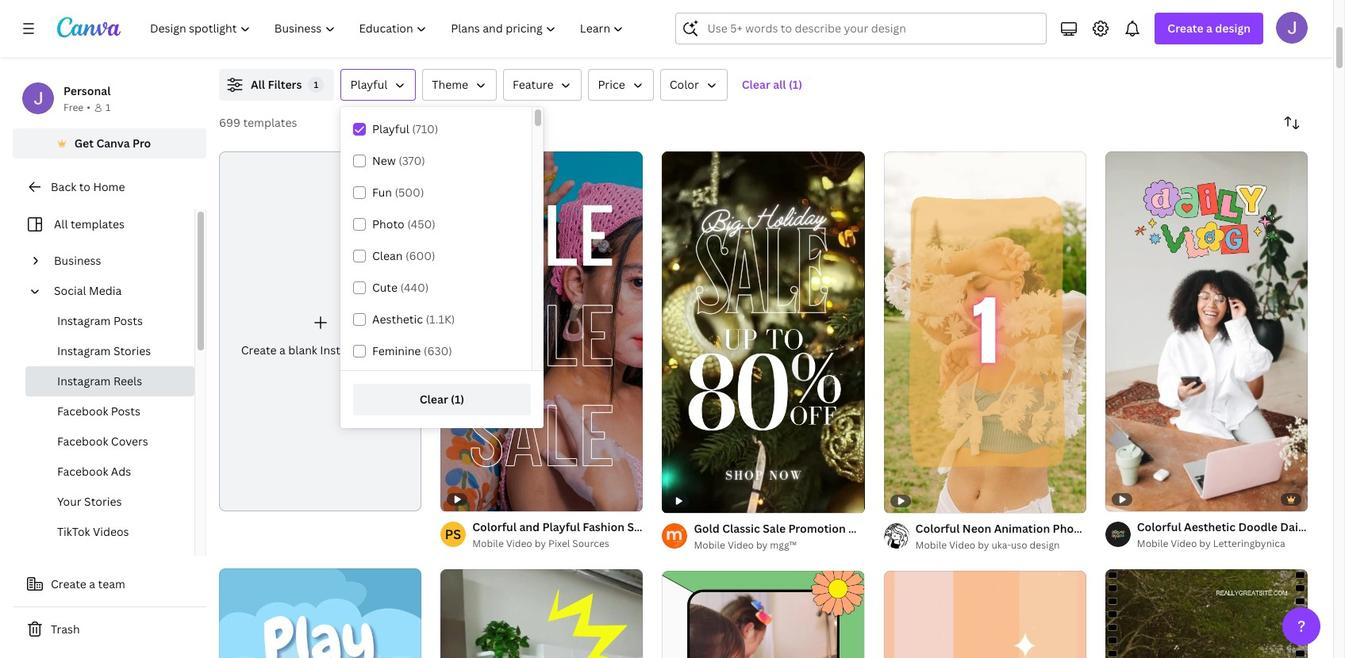 Task type: describe. For each thing, give the bounding box(es) containing it.
instagram for instagram posts
[[57, 314, 111, 329]]

(600)
[[406, 248, 435, 264]]

to
[[79, 179, 90, 194]]

price
[[598, 77, 625, 92]]

colorful and playful fashion sal mobile video link
[[472, 519, 718, 536]]

letteringbynica
[[1213, 537, 1286, 551]]

and
[[519, 520, 540, 535]]

fashion
[[583, 520, 625, 535]]

playful (710)
[[372, 121, 438, 137]]

get canva pro
[[74, 136, 151, 151]]

tiktok videos
[[57, 525, 129, 540]]

facebook ads link
[[25, 457, 194, 487]]

feature
[[513, 77, 554, 92]]

top level navigation element
[[140, 13, 638, 44]]

(630)
[[424, 344, 452, 359]]

mobile video by pixel sources link
[[472, 536, 643, 552]]

social media link
[[48, 276, 185, 306]]

playful for playful
[[350, 77, 388, 92]]

clear (1) button
[[353, 384, 531, 416]]

playful button
[[341, 69, 416, 101]]

a for design
[[1207, 21, 1213, 36]]

(710)
[[412, 121, 438, 137]]

uka-
[[992, 539, 1011, 552]]

a for team
[[89, 577, 95, 592]]

699 templates
[[219, 115, 297, 130]]

get
[[74, 136, 94, 151]]

clear for clear (1)
[[420, 392, 448, 407]]

uso
[[1011, 539, 1028, 552]]

instagram stories link
[[25, 337, 194, 367]]

feature button
[[503, 69, 582, 101]]

facebook posts
[[57, 404, 140, 419]]

color
[[670, 77, 699, 92]]

business
[[54, 253, 101, 268]]

sal
[[627, 520, 644, 535]]

(500)
[[395, 185, 424, 200]]

mobile video by letteringbynica link
[[1137, 536, 1308, 552]]

social media
[[54, 283, 122, 298]]

all filters
[[251, 77, 302, 92]]

free
[[64, 101, 84, 114]]

pixel sources element
[[441, 522, 466, 547]]

facebook covers link
[[25, 427, 194, 457]]

colorful aesthetic doodle daily vlog ti link
[[1137, 519, 1345, 536]]

stories for your stories
[[84, 495, 122, 510]]

aesthetic inside colorful aesthetic doodle daily vlog ti mobile video by letteringbynica
[[1184, 520, 1236, 535]]

back to home
[[51, 179, 125, 194]]

sources
[[573, 537, 609, 551]]

ps link
[[441, 522, 466, 547]]

(450)
[[407, 217, 436, 232]]

facebook for facebook ads
[[57, 464, 108, 479]]

playful for playful (710)
[[372, 121, 409, 137]]

create for create a design
[[1168, 21, 1204, 36]]

videos
[[93, 525, 129, 540]]

all templates
[[54, 217, 125, 232]]

1 inside "element"
[[314, 79, 319, 90]]

by inside colorful aesthetic doodle daily vlog ti mobile video by letteringbynica
[[1200, 537, 1211, 551]]

clear for clear all (1)
[[742, 77, 771, 92]]

blank
[[288, 343, 317, 358]]

pro
[[133, 136, 151, 151]]

color button
[[660, 69, 728, 101]]

back
[[51, 179, 76, 194]]

new
[[372, 153, 396, 168]]

social
[[54, 283, 86, 298]]

get canva pro button
[[13, 129, 206, 159]]

mgg™️
[[770, 539, 797, 552]]

pixel
[[549, 537, 570, 551]]

colorful and playful fashion sal mobile video mobile video by pixel sources
[[472, 520, 718, 551]]

home
[[93, 179, 125, 194]]

create for create a blank instagram reel
[[241, 343, 277, 358]]

instagram reels
[[57, 374, 142, 389]]

instagram posts
[[57, 314, 143, 329]]

gold
[[694, 521, 720, 536]]

feminine (630)
[[372, 344, 452, 359]]

vlog
[[1311, 520, 1335, 535]]

mobile video by mgg™️ link
[[694, 538, 865, 554]]

trash link
[[13, 614, 206, 646]]

aesthetic (1.1k)
[[372, 312, 455, 327]]

cute
[[372, 280, 398, 295]]

video inside colorful aesthetic doodle daily vlog ti mobile video by letteringbynica
[[1171, 537, 1197, 551]]

pixel sources image
[[441, 522, 466, 547]]

by inside colorful and playful fashion sal mobile video mobile video by pixel sources
[[535, 537, 546, 551]]

photo (450)
[[372, 217, 436, 232]]

free •
[[64, 101, 90, 114]]

create a design
[[1168, 21, 1251, 36]]

clear (1)
[[420, 392, 465, 407]]

facebook covers
[[57, 434, 148, 449]]

create a blank instagram reel
[[241, 343, 400, 358]]

tiktok
[[57, 525, 90, 540]]

gold classic sale promotion mobile video link
[[694, 520, 920, 538]]

0 horizontal spatial 1
[[105, 101, 111, 114]]

mobile inside colorful aesthetic doodle daily vlog ti mobile video by letteringbynica
[[1137, 537, 1169, 551]]

clear all (1)
[[742, 77, 803, 92]]

canva
[[96, 136, 130, 151]]

stories for instagram stories
[[113, 344, 151, 359]]

price button
[[589, 69, 654, 101]]

699
[[219, 115, 241, 130]]

create a team
[[51, 577, 125, 592]]

mobile inside 'mobile video by uka-uso design' link
[[916, 539, 947, 552]]



Task type: vqa. For each thing, say whether or not it's contained in the screenshot.
$2,000
no



Task type: locate. For each thing, give the bounding box(es) containing it.
aesthetic up mobile video by letteringbynica link on the bottom right of page
[[1184, 520, 1236, 535]]

create inside create a design dropdown button
[[1168, 21, 1204, 36]]

1 horizontal spatial templates
[[243, 115, 297, 130]]

clean (600)
[[372, 248, 435, 264]]

covers
[[111, 434, 148, 449]]

posts for instagram posts
[[113, 314, 143, 329]]

0 vertical spatial playful
[[350, 77, 388, 92]]

1 vertical spatial a
[[279, 343, 286, 358]]

0 horizontal spatial templates
[[71, 217, 125, 232]]

by left pixel
[[535, 537, 546, 551]]

design left jacob simon icon
[[1215, 21, 1251, 36]]

1 horizontal spatial create
[[241, 343, 277, 358]]

1
[[314, 79, 319, 90], [105, 101, 111, 114]]

0 vertical spatial (1)
[[789, 77, 803, 92]]

(440)
[[400, 280, 429, 295]]

create a blank instagram reel link
[[219, 152, 422, 512]]

create inside create a blank instagram reel element
[[241, 343, 277, 358]]

your
[[57, 495, 81, 510]]

Search search field
[[708, 13, 1037, 44]]

playful inside colorful and playful fashion sal mobile video mobile video by pixel sources
[[542, 520, 580, 535]]

colorful inside colorful and playful fashion sal mobile video mobile video by pixel sources
[[472, 520, 517, 535]]

trash
[[51, 622, 80, 637]]

all for all filters
[[251, 77, 265, 92]]

instagram posts link
[[25, 306, 194, 337]]

media
[[89, 283, 122, 298]]

(1.1k)
[[426, 312, 455, 327]]

back to home link
[[13, 171, 206, 203]]

1 right •
[[105, 101, 111, 114]]

clear all (1) button
[[734, 69, 810, 101]]

by down colorful aesthetic doodle daily vlog ti link
[[1200, 537, 1211, 551]]

facebook inside facebook ads link
[[57, 464, 108, 479]]

0 vertical spatial clear
[[742, 77, 771, 92]]

1 horizontal spatial a
[[279, 343, 286, 358]]

playful up new
[[372, 121, 409, 137]]

2 vertical spatial facebook
[[57, 464, 108, 479]]

by
[[535, 537, 546, 551], [1200, 537, 1211, 551], [756, 539, 768, 552], [978, 539, 989, 552]]

create a blank instagram reel element
[[219, 152, 422, 512]]

personal
[[64, 83, 111, 98]]

theme button
[[423, 69, 497, 101]]

stories up reels
[[113, 344, 151, 359]]

new (370)
[[372, 153, 425, 168]]

0 horizontal spatial clear
[[420, 392, 448, 407]]

facebook up your stories
[[57, 464, 108, 479]]

classic
[[722, 521, 760, 536]]

1 horizontal spatial all
[[251, 77, 265, 92]]

facebook for facebook posts
[[57, 404, 108, 419]]

all for all templates
[[54, 217, 68, 232]]

clear down '(630)'
[[420, 392, 448, 407]]

a inside "link"
[[279, 343, 286, 358]]

colorful up mobile video by letteringbynica link on the bottom right of page
[[1137, 520, 1182, 535]]

posts down social media link
[[113, 314, 143, 329]]

1 horizontal spatial design
[[1215, 21, 1251, 36]]

create a design button
[[1155, 13, 1264, 44]]

ti
[[1338, 520, 1345, 535]]

colorful inside colorful aesthetic doodle daily vlog ti mobile video by letteringbynica
[[1137, 520, 1182, 535]]

mobile video by uka-uso design
[[916, 539, 1060, 552]]

facebook up facebook ads
[[57, 434, 108, 449]]

facebook for facebook covers
[[57, 434, 108, 449]]

1 vertical spatial posts
[[111, 404, 140, 419]]

by down sale
[[756, 539, 768, 552]]

instagram stories
[[57, 344, 151, 359]]

templates for 699 templates
[[243, 115, 297, 130]]

clean
[[372, 248, 403, 264]]

1 horizontal spatial 1
[[314, 79, 319, 90]]

design right uso
[[1030, 539, 1060, 552]]

aesthetic
[[372, 312, 423, 327], [1184, 520, 1236, 535]]

2 colorful from the left
[[1137, 520, 1182, 535]]

1 filter options selected element
[[308, 77, 324, 93]]

colorful for colorful and playful fashion sal mobile video
[[472, 520, 517, 535]]

stories down facebook ads link
[[84, 495, 122, 510]]

2 facebook from the top
[[57, 434, 108, 449]]

all
[[773, 77, 786, 92]]

instagram for instagram stories
[[57, 344, 111, 359]]

0 vertical spatial facebook
[[57, 404, 108, 419]]

ads
[[111, 464, 131, 479]]

posts down reels
[[111, 404, 140, 419]]

0 vertical spatial posts
[[113, 314, 143, 329]]

(1) right "all"
[[789, 77, 803, 92]]

facebook posts link
[[25, 397, 194, 427]]

0 vertical spatial stories
[[113, 344, 151, 359]]

tiktok videos link
[[25, 518, 194, 548]]

facebook
[[57, 404, 108, 419], [57, 434, 108, 449], [57, 464, 108, 479]]

playful up pixel
[[542, 520, 580, 535]]

a inside dropdown button
[[1207, 21, 1213, 36]]

1 horizontal spatial clear
[[742, 77, 771, 92]]

photo
[[372, 217, 405, 232]]

facebook inside facebook covers link
[[57, 434, 108, 449]]

1 colorful from the left
[[472, 520, 517, 535]]

1 right the filters
[[314, 79, 319, 90]]

a inside button
[[89, 577, 95, 592]]

0 horizontal spatial all
[[54, 217, 68, 232]]

design inside dropdown button
[[1215, 21, 1251, 36]]

mobile video by uka-uso design link
[[916, 538, 1086, 554]]

2 vertical spatial create
[[51, 577, 86, 592]]

templates down all filters
[[243, 115, 297, 130]]

0 vertical spatial aesthetic
[[372, 312, 423, 327]]

mobile
[[647, 520, 684, 535], [849, 521, 886, 536], [472, 537, 504, 551], [1137, 537, 1169, 551], [694, 539, 725, 552], [916, 539, 947, 552]]

2 horizontal spatial create
[[1168, 21, 1204, 36]]

gold classic sale promotion mobile video mobile video by mgg™️
[[694, 521, 920, 552]]

1 vertical spatial facebook
[[57, 434, 108, 449]]

colorful left and
[[472, 520, 517, 535]]

1 facebook from the top
[[57, 404, 108, 419]]

colorful
[[472, 520, 517, 535], [1137, 520, 1182, 535]]

video
[[686, 520, 718, 535], [889, 521, 920, 536], [506, 537, 532, 551], [1171, 537, 1197, 551], [728, 539, 754, 552], [949, 539, 976, 552]]

playful right the 1 filter options selected "element"
[[350, 77, 388, 92]]

1 vertical spatial templates
[[71, 217, 125, 232]]

your stories
[[57, 495, 122, 510]]

instagram for instagram reels
[[57, 374, 111, 389]]

0 horizontal spatial design
[[1030, 539, 1060, 552]]

by left uka-
[[978, 539, 989, 552]]

1 vertical spatial design
[[1030, 539, 1060, 552]]

all left the filters
[[251, 77, 265, 92]]

sale
[[763, 521, 786, 536]]

feminine
[[372, 344, 421, 359]]

posts for facebook posts
[[111, 404, 140, 419]]

all down back
[[54, 217, 68, 232]]

0 horizontal spatial (1)
[[451, 392, 465, 407]]

1 vertical spatial stories
[[84, 495, 122, 510]]

stories
[[113, 344, 151, 359], [84, 495, 122, 510]]

facebook inside facebook posts link
[[57, 404, 108, 419]]

facebook ads
[[57, 464, 131, 479]]

your stories link
[[25, 487, 194, 518]]

fun
[[372, 185, 392, 200]]

a
[[1207, 21, 1213, 36], [279, 343, 286, 358], [89, 577, 95, 592]]

playful inside 'button'
[[350, 77, 388, 92]]

create for create a team
[[51, 577, 86, 592]]

cute (440)
[[372, 280, 429, 295]]

colorful aesthetic doodle daily vlog ti mobile video by letteringbynica
[[1137, 520, 1345, 551]]

business link
[[48, 246, 185, 276]]

1 horizontal spatial colorful
[[1137, 520, 1182, 535]]

1 vertical spatial 1
[[105, 101, 111, 114]]

create
[[1168, 21, 1204, 36], [241, 343, 277, 358], [51, 577, 86, 592]]

2 horizontal spatial a
[[1207, 21, 1213, 36]]

0 horizontal spatial create
[[51, 577, 86, 592]]

instagram up instagram reels at the left bottom of page
[[57, 344, 111, 359]]

clear
[[742, 77, 771, 92], [420, 392, 448, 407]]

1 vertical spatial create
[[241, 343, 277, 358]]

instagram inside "link"
[[320, 343, 374, 358]]

0 vertical spatial create
[[1168, 21, 1204, 36]]

1 horizontal spatial aesthetic
[[1184, 520, 1236, 535]]

doodle
[[1239, 520, 1278, 535]]

by inside gold classic sale promotion mobile video mobile video by mgg™️
[[756, 539, 768, 552]]

1 vertical spatial (1)
[[451, 392, 465, 407]]

a for blank
[[279, 343, 286, 358]]

0 vertical spatial a
[[1207, 21, 1213, 36]]

1 vertical spatial clear
[[420, 392, 448, 407]]

templates down back to home
[[71, 217, 125, 232]]

fun (500)
[[372, 185, 424, 200]]

facebook down instagram reels at the left bottom of page
[[57, 404, 108, 419]]

•
[[87, 101, 90, 114]]

instagram up 'facebook posts'
[[57, 374, 111, 389]]

None search field
[[676, 13, 1047, 44]]

colorful and playful cartoon kids reels video image
[[219, 569, 422, 659]]

filters
[[268, 77, 302, 92]]

playful
[[350, 77, 388, 92], [372, 121, 409, 137], [542, 520, 580, 535]]

0 horizontal spatial a
[[89, 577, 95, 592]]

jacob simon image
[[1276, 12, 1308, 44]]

clear left "all"
[[742, 77, 771, 92]]

Sort by button
[[1276, 107, 1308, 139]]

daily
[[1281, 520, 1308, 535]]

1 horizontal spatial (1)
[[789, 77, 803, 92]]

2 vertical spatial playful
[[542, 520, 580, 535]]

2 vertical spatial a
[[89, 577, 95, 592]]

colorful for colorful aesthetic doodle daily vlog ti
[[1137, 520, 1182, 535]]

templates inside all templates link
[[71, 217, 125, 232]]

1 vertical spatial all
[[54, 217, 68, 232]]

0 vertical spatial all
[[251, 77, 265, 92]]

0 vertical spatial 1
[[314, 79, 319, 90]]

0 horizontal spatial colorful
[[472, 520, 517, 535]]

aesthetic up feminine
[[372, 312, 423, 327]]

1 vertical spatial aesthetic
[[1184, 520, 1236, 535]]

instagram left reel
[[320, 343, 374, 358]]

templates for all templates
[[71, 217, 125, 232]]

1 vertical spatial playful
[[372, 121, 409, 137]]

3 facebook from the top
[[57, 464, 108, 479]]

instagram down social media at the top left of page
[[57, 314, 111, 329]]

create a team button
[[13, 569, 206, 601]]

0 vertical spatial templates
[[243, 115, 297, 130]]

0 horizontal spatial aesthetic
[[372, 312, 423, 327]]

0 vertical spatial design
[[1215, 21, 1251, 36]]

(1) down '(630)'
[[451, 392, 465, 407]]

create inside create a team button
[[51, 577, 86, 592]]



